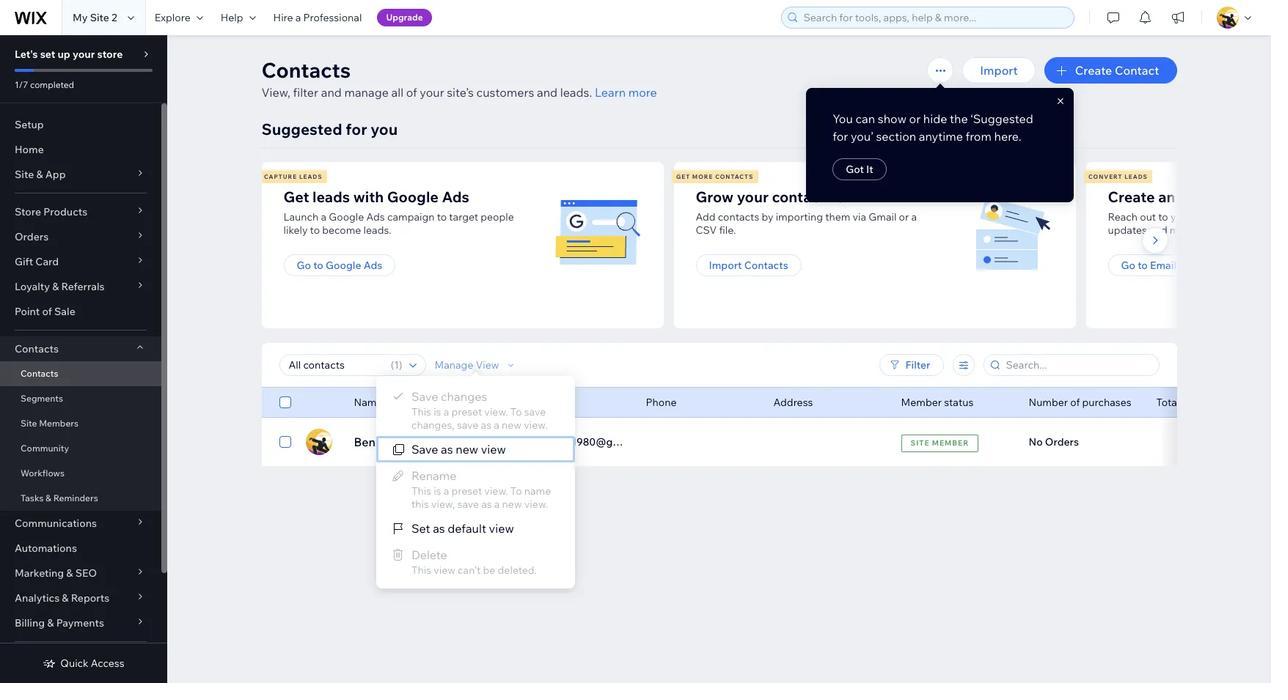 Task type: vqa. For each thing, say whether or not it's contained in the screenshot.
right AND
yes



Task type: locate. For each thing, give the bounding box(es) containing it.
you
[[371, 120, 398, 139]]

orders button
[[0, 225, 161, 249]]

marketing inside dropdown button
[[15, 567, 64, 580]]

this down the rename
[[412, 485, 431, 498]]

1 this from the top
[[412, 406, 431, 419]]

view down number of purchases
[[1075, 435, 1102, 450]]

list
[[259, 162, 1271, 329]]

as up set as default view button
[[481, 498, 492, 511]]

as down "changes,"
[[441, 442, 453, 457]]

0 vertical spatial member
[[901, 396, 942, 409]]

to left target
[[437, 211, 447, 224]]

store products
[[15, 205, 87, 219]]

1 is from the top
[[434, 406, 441, 419]]

0 horizontal spatial view
[[476, 359, 499, 372]]

customers
[[477, 85, 534, 100]]

email
[[1150, 259, 1177, 272], [518, 396, 544, 409]]

1 go from the left
[[297, 259, 311, 272]]

0 vertical spatial new
[[502, 419, 522, 432]]

1 horizontal spatial view
[[1075, 435, 1102, 450]]

as up save as new view button
[[481, 419, 492, 432]]

view link
[[1057, 429, 1120, 456]]

manage view
[[435, 359, 499, 372]]

site down member status
[[911, 438, 930, 448]]

leads.
[[560, 85, 592, 100], [364, 224, 392, 237]]

0 vertical spatial of
[[406, 85, 417, 100]]

this up "nelson"
[[412, 406, 431, 419]]

to inside create an email campaig reach out to your subscribers with
[[1159, 211, 1169, 224]]

leads right the convert
[[1125, 173, 1148, 180]]

0 horizontal spatial and
[[321, 85, 342, 100]]

set
[[40, 48, 55, 61]]

store
[[15, 205, 41, 219]]

0 horizontal spatial import
[[709, 259, 742, 272]]

go inside go to google ads button
[[297, 259, 311, 272]]

2 leads from the left
[[1125, 173, 1148, 180]]

this inside the save changes this is a preset view. to save changes, save as a new view.
[[412, 406, 431, 419]]

contacts inside contacts view, filter and manage all of your site's customers and leads. learn more
[[262, 57, 351, 83]]

and right customers
[[537, 85, 558, 100]]

& inside 'link'
[[46, 493, 51, 504]]

0 horizontal spatial of
[[42, 305, 52, 318]]

1 leads from the left
[[299, 173, 323, 180]]

view.
[[484, 406, 508, 419], [524, 419, 548, 432], [484, 485, 508, 498], [524, 498, 548, 511]]

0 horizontal spatial email
[[518, 396, 544, 409]]

contacts view, filter and manage all of your site's customers and leads. learn more
[[262, 57, 657, 100]]

0 vertical spatial orders
[[15, 230, 49, 244]]

leads. left the learn
[[560, 85, 592, 100]]

new inside the save changes this is a preset view. to save changes, save as a new view.
[[502, 419, 522, 432]]

number of purchases
[[1029, 396, 1132, 409]]

0 horizontal spatial orders
[[15, 230, 49, 244]]

1 vertical spatial create
[[1108, 188, 1155, 206]]

1 horizontal spatial marketing
[[1179, 259, 1228, 272]]

view right manage
[[476, 359, 499, 372]]

2 preset from the top
[[451, 485, 482, 498]]

professional
[[303, 11, 362, 24]]

1 vertical spatial this
[[412, 485, 431, 498]]

or right gmail
[[899, 211, 909, 224]]

site down segments
[[21, 418, 37, 429]]

reports
[[71, 592, 109, 605]]

0 vertical spatial this
[[412, 406, 431, 419]]

ads inside button
[[364, 259, 382, 272]]

view for save as new view
[[481, 442, 506, 457]]

sidebar element
[[0, 35, 167, 684]]

1 preset from the top
[[451, 406, 482, 419]]

and right 'filter'
[[321, 85, 342, 100]]

1 save from the top
[[412, 390, 438, 404]]

1 horizontal spatial and
[[537, 85, 558, 100]]

ben nelson
[[354, 435, 417, 450]]

1 vertical spatial or
[[899, 211, 909, 224]]

create up reach
[[1108, 188, 1155, 206]]

leads. right become
[[364, 224, 392, 237]]

2 vertical spatial of
[[1071, 396, 1080, 409]]

total amount spent
[[1157, 396, 1249, 409]]

& right tasks
[[46, 493, 51, 504]]

a right gmail
[[912, 211, 917, 224]]

is down the rename
[[434, 485, 441, 498]]

0 vertical spatial import
[[980, 63, 1018, 78]]

create left contact
[[1075, 63, 1113, 78]]

leads. inside get leads with google ads launch a google ads campaign to target people likely to become leads.
[[364, 224, 392, 237]]

new left name
[[502, 498, 522, 511]]

preset down the rename
[[451, 485, 482, 498]]

home
[[15, 143, 44, 156]]

1 vertical spatial is
[[434, 485, 441, 498]]

2 vertical spatial ads
[[364, 259, 382, 272]]

likely
[[284, 224, 308, 237]]

people
[[481, 211, 514, 224]]

view down delete
[[434, 564, 456, 577]]

to
[[511, 406, 522, 419], [511, 485, 522, 498]]

site down home
[[15, 168, 34, 181]]

segments
[[21, 393, 63, 404]]

you'
[[851, 129, 874, 144]]

import for import contacts
[[709, 259, 742, 272]]

ben.nelson1980@gmail.com
[[518, 436, 656, 449]]

go down likely
[[297, 259, 311, 272]]

your inside sidebar element
[[73, 48, 95, 61]]

site
[[90, 11, 109, 24], [15, 168, 34, 181], [21, 418, 37, 429], [911, 438, 930, 448]]

site inside dropdown button
[[15, 168, 34, 181]]

to up save as new view button
[[511, 406, 522, 419]]

None checkbox
[[279, 394, 291, 412], [279, 434, 291, 451], [279, 394, 291, 412], [279, 434, 291, 451]]

1 horizontal spatial for
[[833, 129, 848, 144]]

& left app
[[36, 168, 43, 181]]

create contact
[[1075, 63, 1160, 78]]

1 vertical spatial orders
[[1045, 436, 1079, 449]]

1 vertical spatial marketing
[[15, 567, 64, 580]]

view,
[[262, 85, 291, 100]]

0 vertical spatial ads
[[442, 188, 469, 206]]

1 vertical spatial of
[[42, 305, 52, 318]]

0 vertical spatial save
[[412, 390, 438, 404]]

0 vertical spatial is
[[434, 406, 441, 419]]

1 horizontal spatial of
[[406, 85, 417, 100]]

Unsaved view field
[[284, 355, 386, 376]]

contact
[[1115, 63, 1160, 78]]

for inside you can show or hide the 'suggested for you' section anytime from here.
[[833, 129, 848, 144]]

contacts down point of sale
[[15, 343, 59, 356]]

marketing down subscribers
[[1179, 259, 1228, 272]]

this inside delete this view can't be deleted.
[[412, 564, 431, 577]]

new for save changes
[[502, 419, 522, 432]]

ben
[[354, 435, 376, 450]]

this
[[412, 406, 431, 419], [412, 485, 431, 498], [412, 564, 431, 577]]

preset down changes
[[451, 406, 482, 419]]

is down changes
[[434, 406, 441, 419]]

go down reach
[[1121, 259, 1136, 272]]

this inside rename this is a preset view. to name this view, save as a new view.
[[412, 485, 431, 498]]

1 horizontal spatial go
[[1121, 259, 1136, 272]]

this for delete
[[412, 564, 431, 577]]

your inside create an email campaig reach out to your subscribers with
[[1171, 211, 1192, 224]]

new inside rename this is a preset view. to name this view, save as a new view.
[[502, 498, 522, 511]]

of right number at the bottom of page
[[1071, 396, 1080, 409]]

0 vertical spatial view
[[481, 442, 506, 457]]

1 vertical spatial to
[[511, 485, 522, 498]]

referrals
[[61, 280, 105, 293]]

be
[[483, 564, 496, 577]]

save up default
[[457, 498, 479, 511]]

reach
[[1108, 211, 1138, 224]]

or left "hide"
[[909, 112, 921, 126]]

for left you
[[346, 120, 367, 139]]

orders down store
[[15, 230, 49, 244]]

save for save changes this is a preset view. to save changes, save as a new view.
[[412, 390, 438, 404]]

google down become
[[326, 259, 361, 272]]

site members link
[[0, 412, 161, 437]]

let's set up your store
[[15, 48, 123, 61]]

of
[[406, 85, 417, 100], [42, 305, 52, 318], [1071, 396, 1080, 409]]

& left seo
[[66, 567, 73, 580]]

importing
[[776, 211, 823, 224]]

is
[[434, 406, 441, 419], [434, 485, 441, 498]]

to left name
[[511, 485, 522, 498]]

with right 'leads'
[[353, 188, 384, 206]]

save inside button
[[412, 442, 438, 457]]

a down 'leads'
[[321, 211, 327, 224]]

0 vertical spatial view
[[476, 359, 499, 372]]

convert
[[1089, 173, 1123, 180]]

0 horizontal spatial leads.
[[364, 224, 392, 237]]

save
[[524, 406, 546, 419], [457, 419, 479, 432], [457, 498, 479, 511]]

of for number of purchases
[[1071, 396, 1080, 409]]

your inside contacts view, filter and manage all of your site's customers and leads. learn more
[[420, 85, 444, 100]]

1 horizontal spatial import
[[980, 63, 1018, 78]]

a down the rename
[[444, 485, 449, 498]]

leads for get
[[299, 173, 323, 180]]

email down out in the right of the page
[[1150, 259, 1177, 272]]

as right set
[[433, 522, 445, 536]]

0 horizontal spatial marketing
[[15, 567, 64, 580]]

hire
[[273, 11, 293, 24]]

capture leads
[[264, 173, 323, 180]]

1 vertical spatial view
[[489, 522, 514, 536]]

& right the loyalty
[[52, 280, 59, 293]]

1 vertical spatial new
[[456, 442, 478, 457]]

it
[[867, 163, 874, 176]]

save up save as new view button
[[457, 419, 479, 432]]

ads down get leads with google ads launch a google ads campaign to target people likely to become leads.
[[364, 259, 382, 272]]

home link
[[0, 137, 161, 162]]

member down status
[[932, 438, 969, 448]]

your left the site's
[[420, 85, 444, 100]]

2 vertical spatial view
[[434, 564, 456, 577]]

2 to from the top
[[511, 485, 522, 498]]

create inside the create contact button
[[1075, 63, 1113, 78]]

you can show or hide the 'suggested for you' section anytime from here.
[[833, 112, 1034, 144]]

hire a professional link
[[265, 0, 371, 35]]

create for contact
[[1075, 63, 1113, 78]]

leads up the get
[[299, 173, 323, 180]]

out
[[1140, 211, 1156, 224]]

& left reports
[[62, 592, 69, 605]]

2 horizontal spatial of
[[1071, 396, 1080, 409]]

community link
[[0, 437, 161, 461]]

more
[[692, 173, 713, 180]]

or inside you can show or hide the 'suggested for you' section anytime from here.
[[909, 112, 921, 126]]

of inside sidebar element
[[42, 305, 52, 318]]

1 horizontal spatial leads.
[[560, 85, 592, 100]]

rename this is a preset view. to name this view, save as a new view.
[[412, 469, 551, 511]]

1 horizontal spatial leads
[[1125, 173, 1148, 180]]

0 horizontal spatial with
[[353, 188, 384, 206]]

google
[[387, 188, 439, 206], [329, 211, 364, 224], [326, 259, 361, 272]]

setup
[[15, 118, 44, 131]]

1 horizontal spatial orders
[[1045, 436, 1079, 449]]

contacts inside dropdown button
[[15, 343, 59, 356]]

name
[[524, 485, 551, 498]]

email inside button
[[1150, 259, 1177, 272]]

google up campaign
[[387, 188, 439, 206]]

1 vertical spatial email
[[518, 396, 544, 409]]

0 horizontal spatial leads
[[299, 173, 323, 180]]

site for site & app
[[15, 168, 34, 181]]

ads up target
[[442, 188, 469, 206]]

menu
[[376, 384, 575, 582]]

& inside dropdown button
[[62, 592, 69, 605]]

save inside rename this is a preset view. to name this view, save as a new view.
[[457, 498, 479, 511]]

marketing & seo button
[[0, 561, 161, 586]]

site for site members
[[21, 418, 37, 429]]

to right out in the right of the page
[[1159, 211, 1169, 224]]

create for an
[[1108, 188, 1155, 206]]

0 vertical spatial to
[[511, 406, 522, 419]]

1 vertical spatial preset
[[451, 485, 482, 498]]

to inside rename this is a preset view. to name this view, save as a new view.
[[511, 485, 522, 498]]

0 vertical spatial or
[[909, 112, 921, 126]]

of right all at the top left of the page
[[406, 85, 417, 100]]

save down "changes,"
[[412, 442, 438, 457]]

this down delete
[[412, 564, 431, 577]]

email right changes
[[518, 396, 544, 409]]

my site 2
[[73, 11, 117, 24]]

reminders
[[53, 493, 98, 504]]

1 vertical spatial leads.
[[364, 224, 392, 237]]

marketing
[[1179, 259, 1228, 272], [15, 567, 64, 580]]

1/7 completed
[[15, 79, 74, 90]]

go to email marketing button
[[1108, 255, 1242, 277]]

changes,
[[412, 419, 455, 432]]

orders right no at the bottom of the page
[[1045, 436, 1079, 449]]

2 vertical spatial new
[[502, 498, 522, 511]]

your up contacts
[[737, 188, 769, 206]]

0 vertical spatial preset
[[451, 406, 482, 419]]

import for import
[[980, 63, 1018, 78]]

1 horizontal spatial with
[[1253, 211, 1271, 224]]

google down 'leads'
[[329, 211, 364, 224]]

2 vertical spatial this
[[412, 564, 431, 577]]

2 go from the left
[[1121, 259, 1136, 272]]

for down you
[[833, 129, 848, 144]]

go to google ads button
[[284, 255, 396, 277]]

seo
[[75, 567, 97, 580]]

your right the up
[[73, 48, 95, 61]]

2 this from the top
[[412, 485, 431, 498]]

ben nelson image
[[306, 429, 332, 456]]

of left sale at the top left of page
[[42, 305, 52, 318]]

2 vertical spatial google
[[326, 259, 361, 272]]

2 is from the top
[[434, 485, 441, 498]]

import inside button
[[980, 63, 1018, 78]]

1 vertical spatial with
[[1253, 211, 1271, 224]]

save for rename
[[457, 498, 479, 511]]

as inside rename this is a preset view. to name this view, save as a new view.
[[481, 498, 492, 511]]

1 horizontal spatial email
[[1150, 259, 1177, 272]]

1 vertical spatial save
[[412, 442, 438, 457]]

1 vertical spatial ads
[[366, 211, 385, 224]]

go inside go to email marketing button
[[1121, 259, 1136, 272]]

save up "changes,"
[[412, 390, 438, 404]]

& right billing
[[47, 617, 54, 630]]

0 horizontal spatial go
[[297, 259, 311, 272]]

)
[[399, 359, 402, 372]]

marketing up "analytics"
[[15, 567, 64, 580]]

set as default view
[[412, 522, 514, 536]]

save inside the save changes this is a preset view. to save changes, save as a new view.
[[412, 390, 438, 404]]

new down the save changes this is a preset view. to save changes, save as a new view.
[[456, 442, 478, 457]]

quick
[[60, 657, 89, 671]]

3 this from the top
[[412, 564, 431, 577]]

to inside the save changes this is a preset view. to save changes, save as a new view.
[[511, 406, 522, 419]]

marketing inside button
[[1179, 259, 1228, 272]]

1 vertical spatial import
[[709, 259, 742, 272]]

create inside create an email campaig reach out to your subscribers with
[[1108, 188, 1155, 206]]

0 vertical spatial marketing
[[1179, 259, 1228, 272]]

0 vertical spatial create
[[1075, 63, 1113, 78]]

import up 'suggested
[[980, 63, 1018, 78]]

communications
[[15, 517, 97, 530]]

0 vertical spatial email
[[1150, 259, 1177, 272]]

1 to from the top
[[511, 406, 522, 419]]

workflows link
[[0, 461, 161, 486]]

member left status
[[901, 396, 942, 409]]

for
[[346, 120, 367, 139], [833, 129, 848, 144]]

as
[[481, 419, 492, 432], [441, 442, 453, 457], [481, 498, 492, 511], [433, 522, 445, 536]]

get more contacts
[[676, 173, 754, 180]]

view right default
[[489, 522, 514, 536]]

contacts up 'filter'
[[262, 57, 351, 83]]

your down an
[[1171, 211, 1192, 224]]

or
[[909, 112, 921, 126], [899, 211, 909, 224]]

view down the save changes this is a preset view. to save changes, save as a new view.
[[481, 442, 506, 457]]

ads left campaign
[[366, 211, 385, 224]]

1 vertical spatial google
[[329, 211, 364, 224]]

import down file. at the top right of the page
[[709, 259, 742, 272]]

0 vertical spatial leads.
[[560, 85, 592, 100]]

contacts down by
[[744, 259, 788, 272]]

leads
[[312, 188, 350, 206]]

1/7
[[15, 79, 28, 90]]

2 save from the top
[[412, 442, 438, 457]]

new up save as new view button
[[502, 419, 522, 432]]

with down campaig
[[1253, 211, 1271, 224]]

import inside button
[[709, 259, 742, 272]]

1 vertical spatial member
[[932, 438, 969, 448]]

0 vertical spatial with
[[353, 188, 384, 206]]

manage
[[344, 85, 389, 100]]

leads for create
[[1125, 173, 1148, 180]]



Task type: describe. For each thing, give the bounding box(es) containing it.
with inside get leads with google ads launch a google ads campaign to target people likely to become leads.
[[353, 188, 384, 206]]

this for rename
[[412, 485, 431, 498]]

analytics & reports button
[[0, 586, 161, 611]]

filter
[[293, 85, 318, 100]]

& for marketing
[[66, 567, 73, 580]]

default
[[448, 522, 486, 536]]

& for analytics
[[62, 592, 69, 605]]

Search for tools, apps, help & more... field
[[799, 7, 1070, 28]]

create contact button
[[1045, 57, 1177, 84]]

0 horizontal spatial for
[[346, 120, 367, 139]]

Search... field
[[1002, 355, 1154, 376]]

email
[[1179, 188, 1217, 206]]

import button
[[963, 57, 1036, 84]]

is inside rename this is a preset view. to name this view, save as a new view.
[[434, 485, 441, 498]]

nelson
[[378, 435, 417, 450]]

suggested
[[262, 120, 342, 139]]

0 vertical spatial google
[[387, 188, 439, 206]]

view. down changes
[[484, 406, 508, 419]]

subscribers
[[1195, 211, 1250, 224]]

your inside grow your contact list add contacts by importing them via gmail or a csv file.
[[737, 188, 769, 206]]

a inside get leads with google ads launch a google ads campaign to target people likely to become leads.
[[321, 211, 327, 224]]

setup link
[[0, 112, 161, 137]]

set as default view button
[[376, 516, 575, 542]]

launch
[[284, 211, 319, 224]]

gift card
[[15, 255, 59, 269]]

store
[[97, 48, 123, 61]]

view for set as default view
[[489, 522, 514, 536]]

of inside contacts view, filter and manage all of your site's customers and leads. learn more
[[406, 85, 417, 100]]

orders inside dropdown button
[[15, 230, 49, 244]]

billing & payments button
[[0, 611, 161, 636]]

let's
[[15, 48, 38, 61]]

got it button
[[833, 158, 887, 180]]

address
[[774, 396, 813, 409]]

contacts inside button
[[744, 259, 788, 272]]

loyalty
[[15, 280, 50, 293]]

no
[[1029, 436, 1043, 449]]

google inside button
[[326, 259, 361, 272]]

products
[[43, 205, 87, 219]]

2 and from the left
[[537, 85, 558, 100]]

list containing get leads with google ads
[[259, 162, 1271, 329]]

view inside delete this view can't be deleted.
[[434, 564, 456, 577]]

new for rename
[[502, 498, 522, 511]]

get
[[676, 173, 690, 180]]

new inside button
[[456, 442, 478, 457]]

tasks & reminders link
[[0, 486, 161, 511]]

contacts up segments
[[21, 368, 58, 379]]

with inside create an email campaig reach out to your subscribers with
[[1253, 211, 1271, 224]]

grow your contact list add contacts by importing them via gmail or a csv file.
[[696, 188, 917, 237]]

a down changes
[[444, 406, 449, 419]]

purchases
[[1083, 396, 1132, 409]]

delete this view can't be deleted.
[[412, 548, 537, 577]]

is inside the save changes this is a preset view. to save changes, save as a new view.
[[434, 406, 441, 419]]

contacts link
[[0, 362, 161, 387]]

view. up ben.nelson1980@gmail.com
[[524, 419, 548, 432]]

section
[[876, 129, 916, 144]]

app
[[45, 168, 66, 181]]

marketing & seo
[[15, 567, 97, 580]]

more
[[629, 85, 657, 100]]

create an email campaig reach out to your subscribers with
[[1108, 188, 1271, 237]]

go to google ads
[[297, 259, 382, 272]]

to right likely
[[310, 224, 320, 237]]

save as new view
[[412, 442, 506, 457]]

get
[[284, 188, 309, 206]]

csv
[[696, 224, 717, 237]]

all
[[391, 85, 404, 100]]

to down out in the right of the page
[[1138, 259, 1148, 272]]

completed
[[30, 79, 74, 90]]

( 1 )
[[391, 359, 402, 372]]

status
[[944, 396, 974, 409]]

a right hire
[[296, 11, 301, 24]]

site member
[[911, 438, 969, 448]]

member status
[[901, 396, 974, 409]]

file.
[[719, 224, 736, 237]]

deleted.
[[498, 564, 537, 577]]

contacts button
[[0, 337, 161, 362]]

to down become
[[313, 259, 323, 272]]

add
[[696, 211, 716, 224]]

& for billing
[[47, 617, 54, 630]]

get leads with google ads launch a google ads campaign to target people likely to become leads.
[[284, 188, 514, 237]]

filter
[[906, 359, 931, 372]]

hide
[[924, 112, 947, 126]]

convert leads
[[1089, 173, 1148, 180]]

or inside grow your contact list add contacts by importing them via gmail or a csv file.
[[899, 211, 909, 224]]

hire a professional
[[273, 11, 362, 24]]

1 and from the left
[[321, 85, 342, 100]]

import contacts button
[[696, 255, 802, 277]]

preset inside the save changes this is a preset view. to save changes, save as a new view.
[[451, 406, 482, 419]]

go to email marketing
[[1121, 259, 1228, 272]]

learn more button
[[595, 84, 657, 101]]

site for site member
[[911, 438, 930, 448]]

help button
[[212, 0, 265, 35]]

contact
[[772, 188, 826, 206]]

& for loyalty
[[52, 280, 59, 293]]

by
[[762, 211, 774, 224]]

& for tasks
[[46, 493, 51, 504]]

gift
[[15, 255, 33, 269]]

campaign
[[387, 211, 435, 224]]

tasks
[[21, 493, 44, 504]]

analytics
[[15, 592, 60, 605]]

save for save changes
[[457, 419, 479, 432]]

a inside grow your contact list add contacts by importing them via gmail or a csv file.
[[912, 211, 917, 224]]

can't
[[458, 564, 481, 577]]

community
[[21, 443, 69, 454]]

'suggested
[[971, 112, 1034, 126]]

view,
[[431, 498, 455, 511]]

capture
[[264, 173, 297, 180]]

store products button
[[0, 200, 161, 225]]

save up ben.nelson1980@gmail.com
[[524, 406, 546, 419]]

site's
[[447, 85, 474, 100]]

gift card button
[[0, 249, 161, 274]]

site & app
[[15, 168, 66, 181]]

menu containing save changes
[[376, 384, 575, 582]]

gmail
[[869, 211, 897, 224]]

changes
[[441, 390, 487, 404]]

members
[[39, 418, 79, 429]]

automations link
[[0, 536, 161, 561]]

site & app button
[[0, 162, 161, 187]]

point of sale link
[[0, 299, 161, 324]]

anytime
[[919, 129, 963, 144]]

quick access button
[[43, 657, 124, 671]]

tasks & reminders
[[21, 493, 98, 504]]

1 vertical spatial view
[[1075, 435, 1102, 450]]

save for save as new view
[[412, 442, 438, 457]]

a up save as new view button
[[494, 419, 499, 432]]

of for point of sale
[[42, 305, 52, 318]]

sale
[[54, 305, 75, 318]]

view. left name
[[484, 485, 508, 498]]

site left 2 on the top left of page
[[90, 11, 109, 24]]

upgrade button
[[377, 9, 432, 26]]

preset inside rename this is a preset view. to name this view, save as a new view.
[[451, 485, 482, 498]]

loyalty & referrals
[[15, 280, 105, 293]]

& for site
[[36, 168, 43, 181]]

filter button
[[879, 354, 944, 376]]

point of sale
[[15, 305, 75, 318]]

go for create
[[1121, 259, 1136, 272]]

view. up set as default view button
[[524, 498, 548, 511]]

target
[[449, 211, 478, 224]]

go for get
[[297, 259, 311, 272]]

a up set as default view button
[[494, 498, 500, 511]]

as inside the save changes this is a preset view. to save changes, save as a new view.
[[481, 419, 492, 432]]

leads. inside contacts view, filter and manage all of your site's customers and leads. learn more
[[560, 85, 592, 100]]



